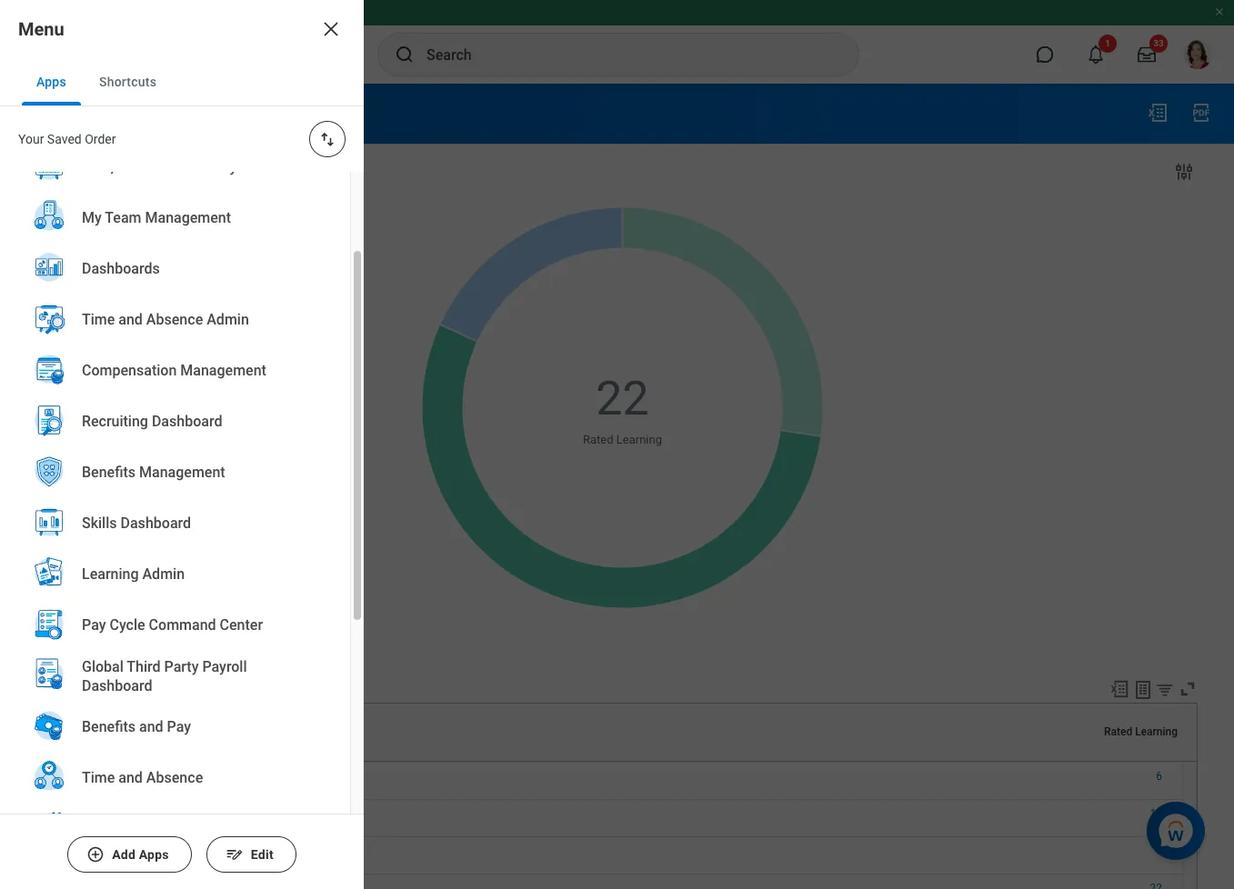 Task type: describe. For each thing, give the bounding box(es) containing it.
4 for 4
[[47, 808, 53, 821]]

party
[[164, 658, 199, 675]]

shortcuts button
[[85, 58, 171, 105]]

inbox large image
[[1138, 45, 1156, 64]]

4 inside 12 4
[[1156, 845, 1162, 858]]

benefits and pay link
[[22, 702, 328, 755]]

12 button
[[1150, 807, 1165, 822]]

cycle
[[110, 617, 145, 634]]

4 button
[[1156, 844, 1165, 859]]

compensation management
[[82, 362, 266, 379]]

skills dashboard
[[82, 515, 191, 532]]

row element
[[39, 704, 107, 761]]

my team management link
[[22, 193, 328, 246]]

select to filter grid data image
[[1155, 680, 1175, 699]]

compensation management link
[[22, 346, 328, 398]]

skills
[[82, 515, 117, 532]]

0 vertical spatial pay
[[82, 617, 106, 634]]

global third party payroll dashboard
[[82, 658, 247, 695]]

12
[[1150, 808, 1162, 821]]

apps button
[[22, 58, 81, 105]]

toolbar inside 22 main content
[[1101, 679, 1198, 703]]

time for time and absence admin
[[82, 311, 115, 329]]

time and absence admin link
[[22, 295, 328, 347]]

shortcuts
[[99, 75, 157, 89]]

add
[[112, 848, 136, 862]]

profile logan mcneil element
[[1172, 35, 1223, 75]]

command
[[149, 617, 216, 634]]

x image
[[320, 18, 342, 40]]

pay cycle command center link
[[22, 600, 328, 653]]

text edit image
[[225, 846, 244, 864]]

menu
[[18, 18, 64, 40]]

export to excel image for view printable version (pdf) image
[[1147, 102, 1169, 124]]

apps inside button
[[139, 848, 169, 862]]

notifications large image
[[1087, 45, 1105, 64]]

close environment banner image
[[1214, 6, 1225, 17]]

global navigation dialog
[[0, 0, 364, 889]]

third
[[127, 658, 161, 675]]

management for compensation management
[[180, 362, 266, 379]]

saved
[[47, 132, 82, 146]]

plan, execute and analyze
[[82, 158, 252, 176]]

by
[[214, 103, 234, 125]]

plan,
[[82, 158, 114, 176]]

search image
[[394, 44, 416, 65]]

order
[[85, 132, 116, 146]]

dashboards
[[82, 260, 160, 278]]

dashboard inside global third party payroll dashboard
[[82, 677, 152, 695]]

0 vertical spatial management
[[145, 209, 231, 227]]

edit
[[251, 848, 274, 862]]

5
[[47, 770, 53, 783]]

time and absence
[[82, 770, 203, 787]]

execute
[[118, 158, 169, 176]]

export to worksheets image
[[1132, 679, 1154, 701]]

recruiting dashboard link
[[22, 396, 328, 449]]

my
[[82, 209, 102, 227]]

apps inside button
[[36, 75, 66, 89]]

time for time and absence
[[82, 770, 115, 787]]

and for time and absence
[[118, 770, 143, 787]]

absence for time and absence admin
[[146, 311, 203, 329]]



Task type: vqa. For each thing, say whether or not it's contained in the screenshot.
4
yes



Task type: locate. For each thing, give the bounding box(es) containing it.
1 horizontal spatial apps
[[139, 848, 169, 862]]

export to excel image
[[1147, 102, 1169, 124], [1109, 679, 1129, 699]]

export to excel image for export to worksheets icon
[[1109, 679, 1129, 699]]

center
[[220, 617, 263, 634]]

dashboard down the compensation management link
[[152, 413, 222, 430]]

dashboard for recruiting dashboard
[[152, 413, 222, 430]]

management down plan, execute and analyze "link"
[[145, 209, 231, 227]]

time inside time and absence admin link
[[82, 311, 115, 329]]

rated
[[583, 433, 613, 446], [1104, 726, 1132, 739]]

apps up previous page image
[[36, 75, 66, 89]]

and up compensation
[[118, 311, 143, 329]]

pay cycle command center
[[82, 617, 263, 634]]

1 vertical spatial absence
[[146, 770, 203, 787]]

1 horizontal spatial admin
[[207, 311, 249, 329]]

rating
[[238, 103, 291, 125], [45, 733, 76, 746]]

pay
[[82, 617, 106, 634], [167, 719, 191, 736]]

pay left cycle
[[82, 617, 106, 634]]

1 vertical spatial pay
[[167, 719, 191, 736]]

1 benefits from the top
[[82, 464, 136, 481]]

and left analyze
[[173, 158, 197, 176]]

learning inside learning admin link
[[82, 566, 139, 583]]

compensation
[[82, 362, 177, 379]]

rated down export to worksheets icon
[[1104, 726, 1132, 739]]

benefits down global
[[82, 719, 136, 736]]

management for benefits management
[[139, 464, 225, 481]]

learning content by rating element
[[69, 103, 291, 125]]

admin
[[207, 311, 249, 329], [142, 566, 185, 583]]

1 horizontal spatial rated
[[1104, 726, 1132, 739]]

4 for 4 items
[[36, 685, 43, 697]]

benefits inside benefits and pay link
[[82, 719, 136, 736]]

add apps button
[[67, 837, 192, 873]]

4 down "5"
[[47, 808, 53, 821]]

1 vertical spatial time
[[82, 770, 115, 787]]

benefits management link
[[22, 447, 328, 500]]

22 button
[[596, 368, 652, 431]]

0 horizontal spatial export to excel image
[[1109, 679, 1129, 699]]

recruiting dashboard
[[82, 413, 222, 430]]

absence down benefits and pay link
[[146, 770, 203, 787]]

2 absence from the top
[[146, 770, 203, 787]]

and inside "link"
[[173, 158, 197, 176]]

benefits for benefits and pay
[[82, 719, 136, 736]]

dashboard for skills dashboard
[[120, 515, 191, 532]]

sort image
[[318, 130, 336, 148]]

0 vertical spatial 4
[[36, 685, 43, 697]]

2 vertical spatial management
[[139, 464, 225, 481]]

dashboard down benefits management
[[120, 515, 191, 532]]

0 vertical spatial admin
[[207, 311, 249, 329]]

1 horizontal spatial rating
[[238, 103, 291, 125]]

1 vertical spatial dashboard
[[120, 515, 191, 532]]

and up time and absence
[[139, 719, 163, 736]]

edit button
[[206, 837, 296, 873]]

recruiting
[[82, 413, 148, 430]]

1 vertical spatial 4
[[47, 808, 53, 821]]

rated inside 22 rated learning
[[583, 433, 613, 446]]

4
[[36, 685, 43, 697], [47, 808, 53, 821], [1156, 845, 1162, 858]]

team
[[105, 209, 141, 227]]

previous page image
[[33, 101, 55, 123]]

rounded
[[45, 719, 88, 731]]

0 horizontal spatial pay
[[82, 617, 106, 634]]

benefits and pay
[[82, 719, 191, 736]]

4 down 12 button
[[1156, 845, 1162, 858]]

0 vertical spatial absence
[[146, 311, 203, 329]]

absence for time and absence
[[146, 770, 203, 787]]

management
[[145, 209, 231, 227], [180, 362, 266, 379], [139, 464, 225, 481]]

add apps
[[112, 848, 169, 862]]

1 vertical spatial rated
[[1104, 726, 1132, 739]]

time inside time and absence link
[[82, 770, 115, 787]]

4 items
[[36, 685, 72, 697]]

learning down select to filter grid data icon
[[1135, 726, 1178, 739]]

rating down rounded
[[45, 733, 76, 746]]

1 horizontal spatial 4
[[47, 808, 53, 821]]

22
[[596, 371, 649, 427]]

benefits
[[82, 464, 136, 481], [82, 719, 136, 736]]

time down dashboards
[[82, 311, 115, 329]]

toolbar
[[1101, 679, 1198, 703]]

0 vertical spatial benefits
[[82, 464, 136, 481]]

1 absence from the top
[[146, 311, 203, 329]]

1 horizontal spatial export to excel image
[[1147, 102, 1169, 124]]

0 vertical spatial rating
[[238, 103, 291, 125]]

2 vertical spatial dashboard
[[82, 677, 152, 695]]

dashboards link
[[22, 244, 328, 296]]

learning
[[69, 103, 141, 125], [616, 433, 662, 446], [82, 566, 139, 583], [1135, 726, 1178, 739]]

rating right by
[[238, 103, 291, 125]]

1 vertical spatial management
[[180, 362, 266, 379]]

apps right add
[[139, 848, 169, 862]]

1 vertical spatial admin
[[142, 566, 185, 583]]

my team management
[[82, 209, 231, 227]]

0 vertical spatial rated
[[583, 433, 613, 446]]

banner
[[0, 0, 1234, 84]]

1 time from the top
[[82, 311, 115, 329]]

tab list
[[0, 58, 364, 106]]

0 vertical spatial dashboard
[[152, 413, 222, 430]]

plus circle image
[[87, 846, 105, 864]]

list inside 'global navigation' dialog
[[0, 40, 350, 889]]

benefits down recruiting
[[82, 464, 136, 481]]

list
[[0, 40, 350, 889]]

rating inside the rounded rating
[[45, 733, 76, 746]]

rounded rating
[[45, 719, 88, 746]]

admin down skills dashboard link in the bottom left of the page
[[142, 566, 185, 583]]

2 time from the top
[[82, 770, 115, 787]]

fullscreen image
[[1178, 679, 1198, 699]]

your saved order
[[18, 132, 116, 146]]

admin down dashboards link
[[207, 311, 249, 329]]

0 horizontal spatial 4
[[36, 685, 43, 697]]

1 vertical spatial rating
[[45, 733, 76, 746]]

payroll
[[202, 658, 247, 675]]

0 vertical spatial apps
[[36, 75, 66, 89]]

and for benefits and pay
[[139, 719, 163, 736]]

skills dashboard link
[[22, 498, 328, 551]]

pay up time and absence link
[[167, 719, 191, 736]]

rated down 22
[[583, 433, 613, 446]]

and down benefits and pay
[[118, 770, 143, 787]]

0 horizontal spatial rating
[[45, 733, 76, 746]]

management down "recruiting dashboard" link
[[139, 464, 225, 481]]

global
[[82, 658, 124, 675]]

absence
[[146, 311, 203, 329], [146, 770, 203, 787]]

2 vertical spatial 4
[[1156, 845, 1162, 858]]

content
[[145, 103, 210, 125]]

4 left items
[[36, 685, 43, 697]]

items
[[45, 685, 72, 697]]

0 horizontal spatial admin
[[142, 566, 185, 583]]

learning down skills
[[82, 566, 139, 583]]

1 horizontal spatial pay
[[167, 719, 191, 736]]

benefits for benefits management
[[82, 464, 136, 481]]

learning down the 22 button on the top
[[616, 433, 662, 446]]

0 vertical spatial time
[[82, 311, 115, 329]]

time and absence admin
[[82, 311, 249, 329]]

benefits management
[[82, 464, 225, 481]]

and for time and absence admin
[[118, 311, 143, 329]]

dashboard down global
[[82, 677, 152, 695]]

your
[[18, 132, 44, 146]]

1 vertical spatial export to excel image
[[1109, 679, 1129, 699]]

dashboard
[[152, 413, 222, 430], [120, 515, 191, 532], [82, 677, 152, 695]]

and
[[173, 158, 197, 176], [118, 311, 143, 329], [139, 719, 163, 736], [118, 770, 143, 787]]

time
[[82, 311, 115, 329], [82, 770, 115, 787]]

time right "5"
[[82, 770, 115, 787]]

2 benefits from the top
[[82, 719, 136, 736]]

2 horizontal spatial 4
[[1156, 845, 1162, 858]]

12 4
[[1150, 808, 1162, 858]]

time and absence link
[[22, 753, 328, 806]]

1 vertical spatial apps
[[139, 848, 169, 862]]

learning up order
[[69, 103, 141, 125]]

learning content by rating
[[69, 103, 291, 125]]

learning inside 22 rated learning
[[616, 433, 662, 446]]

export to excel image left export to worksheets icon
[[1109, 679, 1129, 699]]

0 horizontal spatial apps
[[36, 75, 66, 89]]

apps
[[36, 75, 66, 89], [139, 848, 169, 862]]

0 horizontal spatial rated
[[583, 433, 613, 446]]

tab list containing apps
[[0, 58, 364, 106]]

rated learning
[[1104, 726, 1178, 739]]

22 main content
[[0, 84, 1234, 889]]

view printable version (pdf) image
[[1190, 102, 1212, 124]]

6
[[1156, 770, 1162, 783]]

learning admin
[[82, 566, 185, 583]]

list containing plan, execute and analyze
[[0, 40, 350, 889]]

benefits inside benefits management link
[[82, 464, 136, 481]]

learning admin link
[[22, 549, 328, 602]]

absence down dashboards link
[[146, 311, 203, 329]]

1 vertical spatial benefits
[[82, 719, 136, 736]]

22 rated learning
[[583, 371, 662, 446]]

0 vertical spatial export to excel image
[[1147, 102, 1169, 124]]

management down time and absence admin link
[[180, 362, 266, 379]]

6 button
[[1156, 769, 1165, 784]]

plan, execute and analyze link
[[22, 142, 328, 195]]

export to excel image left view printable version (pdf) image
[[1147, 102, 1169, 124]]

analyze
[[201, 158, 252, 176]]



